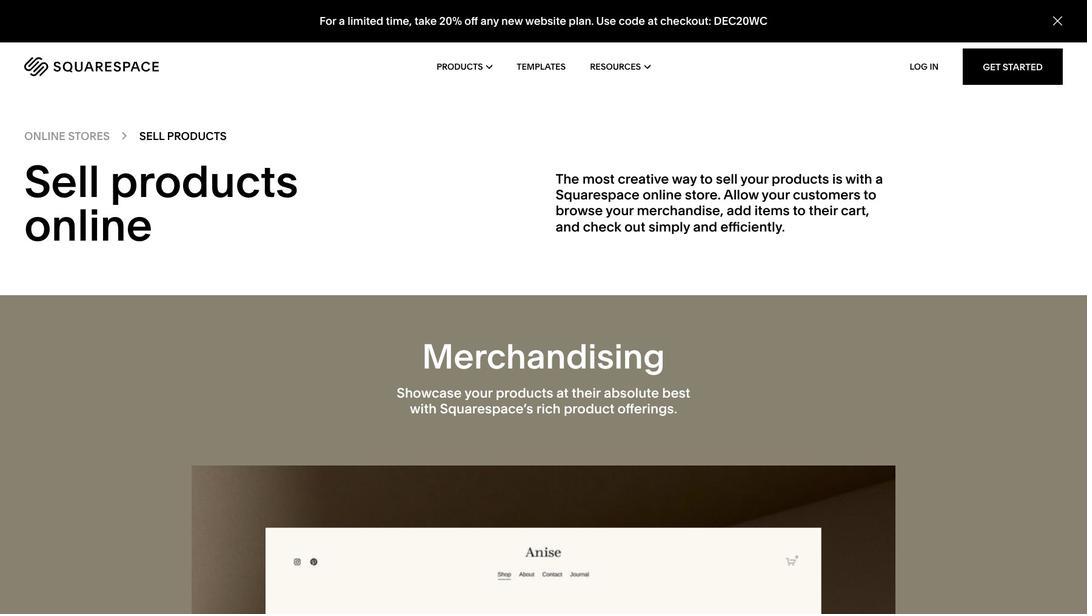 Task type: vqa. For each thing, say whether or not it's contained in the screenshot.
at in Showcase your products at their absolute best with Squarespace's rich product offerings.
yes



Task type: describe. For each thing, give the bounding box(es) containing it.
1 and from the left
[[556, 219, 580, 235]]

showcase
[[397, 385, 462, 401]]

log             in
[[910, 61, 939, 72]]

for a limited time, take 20% off any new website plan. use code at checkout: dec20wc
[[320, 14, 768, 28]]

online stores
[[24, 129, 110, 143]]

online stores link
[[24, 129, 110, 143]]

resources button
[[590, 42, 651, 91]]

stores
[[68, 129, 110, 143]]

online store selling jewelry image
[[266, 528, 822, 614]]

templates
[[517, 61, 566, 72]]

allow
[[724, 187, 759, 203]]

customers
[[793, 187, 861, 203]]

2 and from the left
[[693, 219, 718, 235]]

squarespace
[[556, 187, 640, 203]]

get started
[[983, 61, 1043, 72]]

templates link
[[517, 42, 566, 91]]

products inside button
[[437, 61, 483, 72]]

2 horizontal spatial to
[[864, 187, 877, 203]]

the most creative way to sell your products is with a squarespace online store. allow your customers to browse your merchandise, add items to their cart, and check out simply and efficiently.
[[556, 171, 883, 235]]

20%
[[440, 14, 462, 28]]

sell for sell products online
[[24, 154, 100, 208]]

started
[[1003, 61, 1043, 72]]

rich
[[537, 401, 561, 417]]

squarespace's
[[440, 401, 534, 417]]

out
[[625, 219, 646, 235]]

merchandising
[[422, 336, 665, 377]]

efficiently.
[[721, 219, 785, 235]]

0 horizontal spatial to
[[700, 171, 713, 187]]

showcase your products at their absolute best with squarespace's rich product offerings.
[[397, 385, 691, 417]]

any
[[481, 14, 499, 28]]

with inside the most creative way to sell your products is with a squarespace online store. allow your customers to browse your merchandise, add items to their cart, and check out simply and efficiently.
[[846, 171, 873, 187]]

products inside main content
[[167, 129, 227, 143]]

simply
[[649, 219, 690, 235]]

take
[[415, 14, 437, 28]]

at inside showcase your products at their absolute best with squarespace's rich product offerings.
[[557, 385, 569, 401]]

cart,
[[841, 203, 870, 219]]

check
[[583, 219, 622, 235]]

products inside showcase your products at their absolute best with squarespace's rich product offerings.
[[496, 385, 554, 401]]

dec20wc
[[714, 14, 768, 28]]

sell products online
[[24, 154, 298, 251]]

off
[[465, 14, 478, 28]]



Task type: locate. For each thing, give the bounding box(es) containing it.
0 horizontal spatial online
[[24, 198, 152, 251]]

checkout:
[[661, 14, 712, 28]]

online inside the sell products online
[[24, 198, 152, 251]]

get
[[983, 61, 1001, 72]]

0 vertical spatial at
[[648, 14, 658, 28]]

online inside the most creative way to sell your products is with a squarespace online store. allow your customers to browse your merchandise, add items to their cart, and check out simply and efficiently.
[[643, 187, 682, 203]]

browse
[[556, 203, 603, 219]]

website
[[526, 14, 566, 28]]

store.
[[685, 187, 721, 203]]

squarespace logo image
[[24, 57, 159, 76]]

0 vertical spatial their
[[809, 203, 838, 219]]

0 horizontal spatial and
[[556, 219, 580, 235]]

log
[[910, 61, 928, 72]]

absolute
[[604, 385, 659, 401]]

most
[[583, 171, 615, 187]]

time,
[[386, 14, 412, 28]]

and left check
[[556, 219, 580, 235]]

1 horizontal spatial online
[[643, 187, 682, 203]]

1 vertical spatial at
[[557, 385, 569, 401]]

0 horizontal spatial with
[[410, 401, 437, 417]]

use
[[596, 14, 616, 28]]

your right allow
[[762, 187, 790, 203]]

to left sell
[[700, 171, 713, 187]]

1 horizontal spatial and
[[693, 219, 718, 235]]

their right rich on the bottom
[[572, 385, 601, 401]]

your right showcase
[[465, 385, 493, 401]]

to right is
[[864, 187, 877, 203]]

0 vertical spatial with
[[846, 171, 873, 187]]

at down merchandising
[[557, 385, 569, 401]]

your down most
[[606, 203, 634, 219]]

1 horizontal spatial to
[[793, 203, 806, 219]]

0 vertical spatial sell
[[139, 129, 165, 143]]

products left is
[[772, 171, 830, 187]]

plan.
[[569, 14, 594, 28]]

log             in link
[[910, 61, 939, 72]]

jewelry display image
[[192, 466, 896, 614]]

1 vertical spatial a
[[876, 171, 883, 187]]

products
[[437, 61, 483, 72], [167, 129, 227, 143]]

0 horizontal spatial their
[[572, 385, 601, 401]]

1 horizontal spatial products
[[437, 61, 483, 72]]

1 horizontal spatial sell
[[139, 129, 165, 143]]

way
[[672, 171, 697, 187]]

2 horizontal spatial products
[[772, 171, 830, 187]]

sell products online main content
[[0, 0, 1088, 614]]

online
[[24, 129, 65, 143]]

products
[[110, 154, 298, 208], [772, 171, 830, 187], [496, 385, 554, 401]]

products down merchandising
[[496, 385, 554, 401]]

best
[[662, 385, 691, 401]]

and down store.
[[693, 219, 718, 235]]

online
[[643, 187, 682, 203], [24, 198, 152, 251]]

their inside the most creative way to sell your products is with a squarespace online store. allow your customers to browse your merchandise, add items to their cart, and check out simply and efficiently.
[[809, 203, 838, 219]]

code
[[619, 14, 645, 28]]

resources
[[590, 61, 641, 72]]

creative
[[618, 171, 669, 187]]

your right sell
[[741, 171, 769, 187]]

is
[[833, 171, 843, 187]]

0 horizontal spatial products
[[167, 129, 227, 143]]

1 vertical spatial sell
[[24, 154, 100, 208]]

1 horizontal spatial their
[[809, 203, 838, 219]]

new
[[502, 14, 523, 28]]

and
[[556, 219, 580, 235], [693, 219, 718, 235]]

1 vertical spatial their
[[572, 385, 601, 401]]

with
[[846, 171, 873, 187], [410, 401, 437, 417]]

to
[[700, 171, 713, 187], [864, 187, 877, 203], [793, 203, 806, 219]]

products button
[[437, 42, 493, 91]]

0 horizontal spatial a
[[339, 14, 345, 28]]

a right is
[[876, 171, 883, 187]]

for
[[320, 14, 336, 28]]

your inside showcase your products at their absolute best with squarespace's rich product offerings.
[[465, 385, 493, 401]]

product
[[564, 401, 615, 417]]

a inside the most creative way to sell your products is with a squarespace online store. allow your customers to browse your merchandise, add items to their cart, and check out simply and efficiently.
[[876, 171, 883, 187]]

1 horizontal spatial a
[[876, 171, 883, 187]]

limited
[[348, 14, 384, 28]]

squarespace logo link
[[24, 57, 232, 76]]

a
[[339, 14, 345, 28], [876, 171, 883, 187]]

1 horizontal spatial products
[[496, 385, 554, 401]]

their inside showcase your products at their absolute best with squarespace's rich product offerings.
[[572, 385, 601, 401]]

sell inside the sell products online
[[24, 154, 100, 208]]

products inside the sell products online
[[110, 154, 298, 208]]

items
[[755, 203, 790, 219]]

sell
[[139, 129, 165, 143], [24, 154, 100, 208]]

1 vertical spatial with
[[410, 401, 437, 417]]

get started link
[[963, 49, 1063, 85]]

to right "items"
[[793, 203, 806, 219]]

0 horizontal spatial at
[[557, 385, 569, 401]]

with inside showcase your products at their absolute best with squarespace's rich product offerings.
[[410, 401, 437, 417]]

a right the for
[[339, 14, 345, 28]]

in
[[930, 61, 939, 72]]

0 horizontal spatial products
[[110, 154, 298, 208]]

1 horizontal spatial with
[[846, 171, 873, 187]]

merchandise,
[[637, 203, 724, 219]]

0 vertical spatial a
[[339, 14, 345, 28]]

sell
[[716, 171, 738, 187]]

products inside the most creative way to sell your products is with a squarespace online store. allow your customers to browse your merchandise, add items to their cart, and check out simply and efficiently.
[[772, 171, 830, 187]]

their left cart,
[[809, 203, 838, 219]]

add
[[727, 203, 752, 219]]

1 horizontal spatial at
[[648, 14, 658, 28]]

at
[[648, 14, 658, 28], [557, 385, 569, 401]]

offerings.
[[618, 401, 677, 417]]

0 vertical spatial products
[[437, 61, 483, 72]]

products down sell products
[[110, 154, 298, 208]]

sell for sell products
[[139, 129, 165, 143]]

0 horizontal spatial sell
[[24, 154, 100, 208]]

the
[[556, 171, 580, 187]]

sell products
[[139, 129, 227, 143]]

1 vertical spatial products
[[167, 129, 227, 143]]

their
[[809, 203, 838, 219], [572, 385, 601, 401]]

your
[[741, 171, 769, 187], [762, 187, 790, 203], [606, 203, 634, 219], [465, 385, 493, 401]]

at right code
[[648, 14, 658, 28]]



